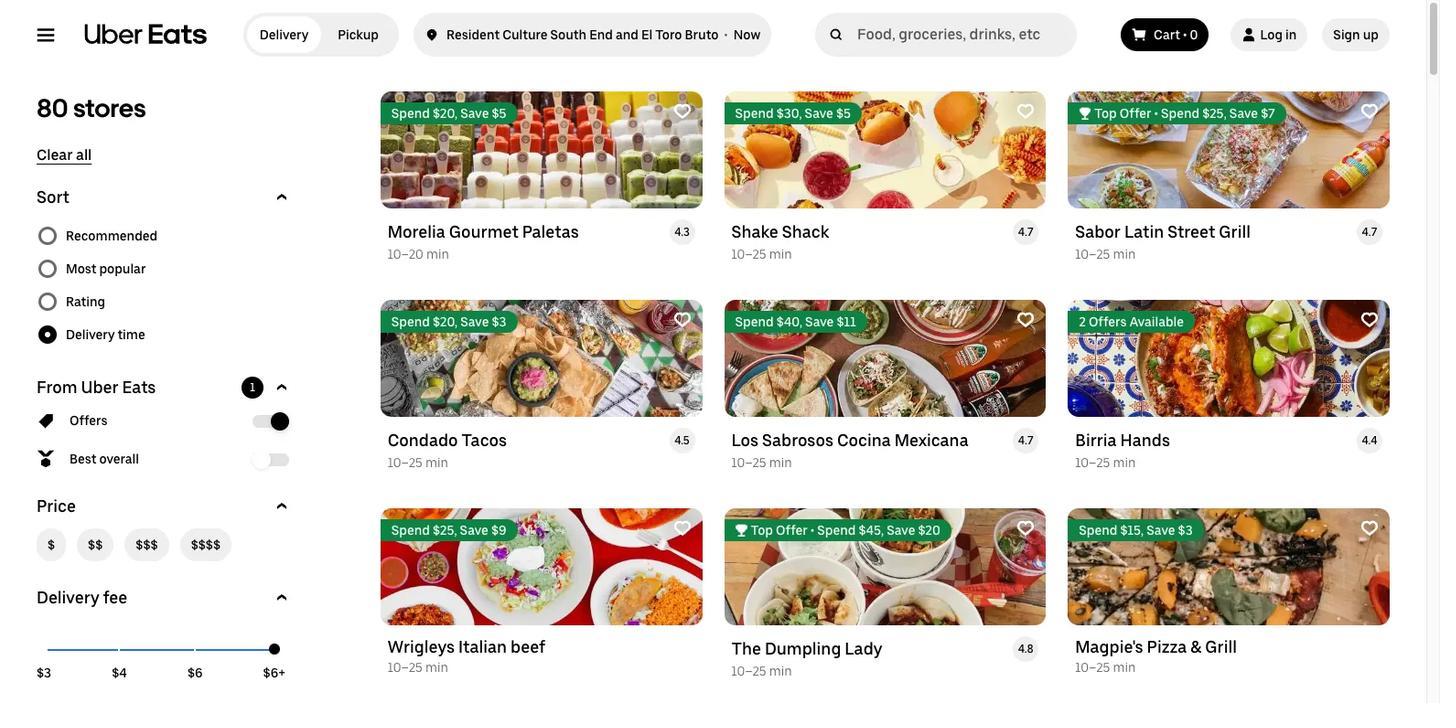 Task type: describe. For each thing, give the bounding box(es) containing it.
1 • from the left
[[725, 27, 728, 42]]

delivery for delivery
[[260, 27, 309, 42]]

clear all
[[37, 146, 92, 164]]

Food, groceries, drinks, etc text field
[[858, 26, 1070, 44]]

log in link
[[1232, 18, 1308, 51]]

sort
[[37, 188, 69, 207]]

uber
[[81, 378, 119, 397]]

overall
[[99, 452, 139, 467]]

most
[[66, 262, 96, 276]]

clear
[[37, 146, 73, 164]]

clear all button
[[37, 146, 92, 165]]

up
[[1364, 27, 1379, 42]]

$ button
[[37, 529, 66, 562]]

deliver to image
[[425, 24, 439, 46]]

south
[[551, 27, 587, 42]]

delivery fee button
[[37, 588, 293, 610]]

sign
[[1334, 27, 1361, 42]]

delivery for delivery time
[[66, 328, 115, 342]]

$6+
[[263, 666, 286, 681]]

in
[[1286, 27, 1297, 42]]

80
[[37, 92, 68, 124]]

eats
[[122, 378, 156, 397]]

$$$
[[136, 538, 158, 553]]

sign up
[[1334, 27, 1379, 42]]

best overall
[[70, 452, 139, 467]]

0
[[1191, 27, 1199, 42]]

option group containing recommended
[[37, 220, 293, 352]]

culture
[[503, 27, 548, 42]]

sign up link
[[1323, 18, 1390, 51]]

popular
[[99, 262, 146, 276]]

$4
[[112, 666, 127, 681]]

delivery time
[[66, 328, 145, 342]]

and
[[616, 27, 639, 42]]

cart • 0
[[1154, 27, 1199, 42]]

delivery fee
[[37, 589, 127, 608]]

Delivery radio
[[247, 16, 321, 53]]

price button
[[37, 496, 293, 518]]

toro
[[656, 27, 682, 42]]



Task type: locate. For each thing, give the bounding box(es) containing it.
80 stores
[[37, 92, 146, 124]]

$3
[[37, 666, 51, 681]]

2 • from the left
[[1184, 27, 1188, 42]]

bruto
[[685, 27, 719, 42]]

resident culture south end and el toro bruto • now
[[447, 27, 761, 42]]

fee
[[103, 589, 127, 608]]

recommended
[[66, 229, 158, 243]]

delivery for delivery fee
[[37, 589, 99, 608]]

$
[[48, 538, 55, 553]]

price
[[37, 497, 76, 516]]

$$$$
[[191, 538, 221, 553]]

• left now
[[725, 27, 728, 42]]

add to favorites image
[[1017, 103, 1036, 121], [673, 311, 692, 330], [1017, 311, 1036, 330], [1361, 311, 1379, 330], [1017, 520, 1036, 538], [1361, 520, 1379, 538]]

all
[[76, 146, 92, 164]]

$$$ button
[[125, 529, 169, 562]]

1
[[250, 382, 255, 395]]

cart
[[1154, 27, 1181, 42]]

from
[[37, 378, 77, 397]]

0 horizontal spatial •
[[725, 27, 728, 42]]

main navigation menu image
[[37, 26, 55, 44]]

• left 0
[[1184, 27, 1188, 42]]

•
[[725, 27, 728, 42], [1184, 27, 1188, 42]]

option group
[[37, 220, 293, 352]]

el
[[642, 27, 653, 42]]

delivery inside option
[[260, 27, 309, 42]]

rating
[[66, 295, 105, 309]]

1 horizontal spatial •
[[1184, 27, 1188, 42]]

delivery inside button
[[37, 589, 99, 608]]

stores
[[73, 92, 146, 124]]

uber eats home image
[[84, 24, 207, 46]]

from uber eats
[[37, 378, 156, 397]]

delivery
[[260, 27, 309, 42], [66, 328, 115, 342], [37, 589, 99, 608]]

pickup
[[338, 27, 379, 42]]

delivery left pickup
[[260, 27, 309, 42]]

$$
[[88, 538, 103, 553]]

log
[[1261, 27, 1283, 42]]

2 vertical spatial delivery
[[37, 589, 99, 608]]

now
[[734, 27, 761, 42]]

$$ button
[[77, 529, 114, 562]]

$$$$ button
[[180, 529, 232, 562]]

Pickup radio
[[321, 16, 395, 53]]

$6
[[188, 666, 203, 681]]

delivery inside option group
[[66, 328, 115, 342]]

resident
[[447, 27, 500, 42]]

time
[[118, 328, 145, 342]]

add to favorites image
[[673, 103, 692, 121], [1361, 103, 1379, 121], [673, 520, 692, 538]]

offers
[[70, 414, 108, 428]]

log in
[[1261, 27, 1297, 42]]

delivery left fee
[[37, 589, 99, 608]]

0 vertical spatial delivery
[[260, 27, 309, 42]]

end
[[590, 27, 613, 42]]

1 vertical spatial delivery
[[66, 328, 115, 342]]

most popular
[[66, 262, 146, 276]]

delivery down rating
[[66, 328, 115, 342]]

sort button
[[37, 187, 293, 209]]

best
[[70, 452, 96, 467]]



Task type: vqa. For each thing, say whether or not it's contained in the screenshot.
The Best Overall at the left bottom of page
yes



